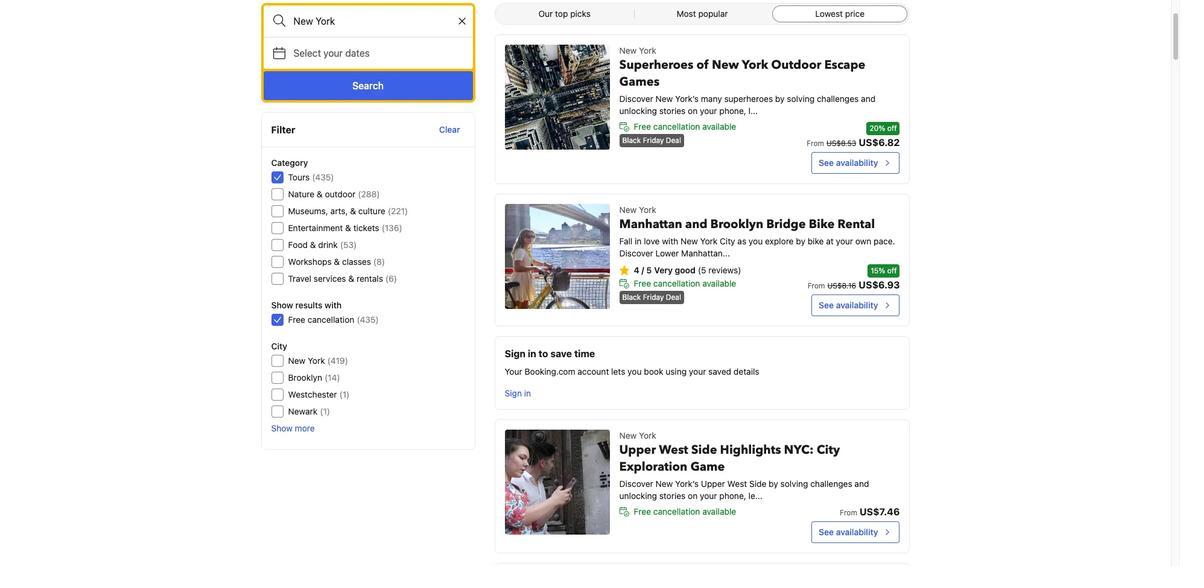 Task type: vqa. For each thing, say whether or not it's contained in the screenshot.
flights in the Fly away to your dream vacation Get inspired – compare and book flights with flexibility
no



Task type: describe. For each thing, give the bounding box(es) containing it.
own
[[856, 236, 872, 246]]

& for drink
[[310, 240, 316, 250]]

account
[[578, 366, 609, 377]]

new up manhattan
[[620, 205, 637, 215]]

see availability for superheroes of new york outdoor escape games
[[819, 158, 879, 168]]

(53)
[[340, 240, 357, 250]]

2 friday from the top
[[643, 293, 664, 302]]

exploration
[[620, 459, 688, 475]]

0 horizontal spatial with
[[325, 300, 342, 310]]

from for bike
[[808, 281, 826, 290]]

& right arts,
[[350, 206, 356, 216]]

reviews)
[[709, 265, 742, 275]]

details
[[734, 366, 760, 377]]

results
[[295, 300, 323, 310]]

tickets
[[354, 223, 379, 233]]

show for show more
[[271, 423, 293, 433]]

free down / at the right of page
[[634, 278, 651, 289]]

free down 'exploration' in the right bottom of the page
[[634, 506, 651, 517]]

availability for upper west side highlights nyc: city exploration game
[[837, 527, 879, 537]]

picks
[[571, 8, 591, 19]]

most popular
[[677, 8, 728, 19]]

us$7.46
[[860, 506, 900, 517]]

westchester
[[288, 389, 337, 400]]

see for manhattan and brooklyn bridge bike rental
[[819, 300, 834, 310]]

20%
[[870, 124, 886, 133]]

your left dates
[[324, 48, 343, 59]]

sign in
[[505, 388, 531, 398]]

your right using
[[689, 366, 707, 377]]

from inside "from us$7.46"
[[840, 508, 858, 517]]

1 deal from the top
[[666, 136, 682, 145]]

york for (419)
[[308, 356, 325, 366]]

show more button
[[271, 423, 315, 435]]

new york superheroes of new york outdoor escape games discover new york's many superheroes by solving challenges and unlocking stories on your phone, l...
[[620, 45, 876, 116]]

2 black friday deal from the top
[[623, 293, 682, 302]]

4 / 5 very good (5 reviews)
[[634, 265, 742, 275]]

tours (435)
[[288, 172, 334, 182]]

nyc:
[[785, 442, 814, 458]]

highlights
[[721, 442, 782, 458]]

by inside new york superheroes of new york outdoor escape games discover new york's many superheroes by solving challenges and unlocking stories on your phone, l...
[[776, 94, 785, 104]]

(1) for westchester (1)
[[340, 389, 350, 400]]

and inside new york manhattan and brooklyn bridge bike rental fall in love with new york city as you explore by bike at your own pace. discover lower manhattan...
[[686, 216, 708, 232]]

upper west side highlights nyc: city exploration game image
[[505, 430, 610, 535]]

using
[[666, 366, 687, 377]]

new york manhattan and brooklyn bridge bike rental fall in love with new york city as you explore by bike at your own pace. discover lower manhattan...
[[620, 205, 896, 258]]

travel
[[288, 273, 312, 284]]

off for manhattan and brooklyn bridge bike rental
[[888, 266, 897, 275]]

many
[[701, 94, 722, 104]]

in inside new york manhattan and brooklyn bridge bike rental fall in love with new york city as you explore by bike at your own pace. discover lower manhattan...
[[635, 236, 642, 246]]

(8)
[[374, 257, 385, 267]]

on inside new york upper west side highlights nyc: city exploration game discover new york's upper west side by solving challenges and unlocking stories on your phone, le...
[[688, 491, 698, 501]]

workshops & classes (8)
[[288, 257, 385, 267]]

lower
[[656, 248, 679, 258]]

select your dates
[[294, 48, 370, 59]]

sign for sign in to save time
[[505, 348, 526, 359]]

0 vertical spatial side
[[692, 442, 718, 458]]

(6)
[[386, 273, 397, 284]]

discover inside new york superheroes of new york outdoor escape games discover new york's many superheroes by solving challenges and unlocking stories on your phone, l...
[[620, 94, 654, 104]]

free cancellation (435)
[[288, 315, 379, 325]]

our top picks
[[539, 8, 591, 19]]

with inside new york manhattan and brooklyn bridge bike rental fall in love with new york city as you explore by bike at your own pace. discover lower manhattan...
[[662, 236, 679, 246]]

outdoor
[[772, 57, 822, 73]]

food
[[288, 240, 308, 250]]

manhattan and brooklyn bridge bike rental image
[[505, 204, 610, 309]]

1 vertical spatial west
[[728, 479, 748, 489]]

2 available from the top
[[703, 278, 737, 289]]

discover inside new york upper west side highlights nyc: city exploration game discover new york's upper west side by solving challenges and unlocking stories on your phone, le...
[[620, 479, 654, 489]]

see availability for upper west side highlights nyc: city exploration game
[[819, 527, 879, 537]]

(419)
[[328, 356, 348, 366]]

escape
[[825, 57, 866, 73]]

bike
[[808, 236, 824, 246]]

2 black from the top
[[623, 293, 641, 302]]

solving inside new york superheroes of new york outdoor escape games discover new york's many superheroes by solving challenges and unlocking stories on your phone, l...
[[787, 94, 815, 104]]

newark (1)
[[288, 406, 330, 417]]

travel services & rentals (6)
[[288, 273, 397, 284]]

superheroes
[[620, 57, 694, 73]]

book
[[644, 366, 664, 377]]

york for superheroes
[[639, 45, 657, 56]]

game
[[691, 459, 725, 475]]

nature
[[288, 189, 315, 199]]

1 vertical spatial side
[[750, 479, 767, 489]]

new york upper west side highlights nyc: city exploration game discover new york's upper west side by solving challenges and unlocking stories on your phone, le...
[[620, 430, 870, 501]]

15%
[[871, 266, 886, 275]]

entertainment & tickets (136)
[[288, 223, 403, 233]]

entertainment
[[288, 223, 343, 233]]

cancellation down games
[[654, 121, 701, 132]]

manhattan
[[620, 216, 683, 232]]

lets
[[612, 366, 626, 377]]

culture
[[359, 206, 386, 216]]

lowest price
[[816, 8, 865, 19]]

outdoor
[[325, 189, 356, 199]]

new up superheroes
[[620, 45, 637, 56]]

museums,
[[288, 206, 328, 216]]

1 horizontal spatial upper
[[701, 479, 726, 489]]

0 horizontal spatial (435)
[[312, 172, 334, 182]]

food & drink (53)
[[288, 240, 357, 250]]

our
[[539, 8, 553, 19]]

off for superheroes of new york outdoor escape games
[[888, 124, 897, 133]]

(5
[[698, 265, 707, 275]]

3 free cancellation available from the top
[[634, 506, 737, 517]]

2 free cancellation available from the top
[[634, 278, 737, 289]]

3 available from the top
[[703, 506, 737, 517]]

us$6.82
[[859, 137, 900, 148]]

stories inside new york upper west side highlights nyc: city exploration game discover new york's upper west side by solving challenges and unlocking stories on your phone, le...
[[660, 491, 686, 501]]

services
[[314, 273, 346, 284]]

see availability for manhattan and brooklyn bridge bike rental
[[819, 300, 879, 310]]

20% off from us$8.53 us$6.82
[[807, 124, 900, 148]]

from us$7.46
[[840, 506, 900, 517]]

nature & outdoor (288)
[[288, 189, 380, 199]]

& down classes
[[349, 273, 354, 284]]

sign for sign in
[[505, 388, 522, 398]]

new up brooklyn (14)
[[288, 356, 306, 366]]

manhattan...
[[682, 248, 730, 258]]

& for classes
[[334, 257, 340, 267]]

free down games
[[634, 121, 651, 132]]

Where are you going? search field
[[264, 5, 473, 37]]

you inside new york manhattan and brooklyn bridge bike rental fall in love with new york city as you explore by bike at your own pace. discover lower manhattan...
[[749, 236, 763, 246]]

le...
[[749, 491, 763, 501]]

unlocking inside new york superheroes of new york outdoor escape games discover new york's many superheroes by solving challenges and unlocking stories on your phone, l...
[[620, 106, 657, 116]]

& for tickets
[[345, 223, 351, 233]]

tours
[[288, 172, 310, 182]]

show more
[[271, 423, 315, 433]]

availability for manhattan and brooklyn bridge bike rental
[[837, 300, 879, 310]]



Task type: locate. For each thing, give the bounding box(es) containing it.
classes
[[342, 257, 371, 267]]

0 horizontal spatial brooklyn
[[288, 372, 322, 383]]

2 vertical spatial discover
[[620, 479, 654, 489]]

city left as
[[720, 236, 736, 246]]

(1) down (14) on the left bottom of the page
[[340, 389, 350, 400]]

category
[[271, 158, 308, 168]]

unlocking down games
[[620, 106, 657, 116]]

very
[[655, 265, 673, 275]]

brooklyn (14)
[[288, 372, 340, 383]]

1 vertical spatial see
[[819, 300, 834, 310]]

side up le...
[[750, 479, 767, 489]]

0 vertical spatial west
[[659, 442, 689, 458]]

1 see from the top
[[819, 158, 834, 168]]

sign down the your
[[505, 388, 522, 398]]

2 vertical spatial in
[[525, 388, 531, 398]]

1 horizontal spatial (435)
[[357, 315, 379, 325]]

york's inside new york superheroes of new york outdoor escape games discover new york's many superheroes by solving challenges and unlocking stories on your phone, l...
[[676, 94, 699, 104]]

lowest
[[816, 8, 843, 19]]

on
[[688, 106, 698, 116], [688, 491, 698, 501]]

0 vertical spatial black friday deal
[[623, 136, 682, 145]]

west
[[659, 442, 689, 458], [728, 479, 748, 489]]

1 horizontal spatial you
[[749, 236, 763, 246]]

brooklyn up westchester
[[288, 372, 322, 383]]

0 vertical spatial black
[[623, 136, 641, 145]]

deal
[[666, 136, 682, 145], [666, 293, 682, 302]]

free cancellation available down game
[[634, 506, 737, 517]]

l...
[[749, 106, 758, 116]]

side up game
[[692, 442, 718, 458]]

0 horizontal spatial (1)
[[320, 406, 330, 417]]

0 vertical spatial city
[[720, 236, 736, 246]]

1 black friday deal from the top
[[623, 136, 682, 145]]

solving inside new york upper west side highlights nyc: city exploration game discover new york's upper west side by solving challenges and unlocking stories on your phone, le...
[[781, 479, 809, 489]]

and up "from us$7.46"
[[855, 479, 870, 489]]

1 phone, from the top
[[720, 106, 747, 116]]

0 vertical spatial friday
[[643, 136, 664, 145]]

by inside new york manhattan and brooklyn bridge bike rental fall in love with new york city as you explore by bike at your own pace. discover lower manhattan...
[[796, 236, 806, 246]]

2 stories from the top
[[660, 491, 686, 501]]

fall
[[620, 236, 633, 246]]

on down game
[[688, 491, 698, 501]]

clear button
[[434, 119, 465, 141]]

off inside 20% off from us$8.53 us$6.82
[[888, 124, 897, 133]]

1 horizontal spatial (1)
[[340, 389, 350, 400]]

2 vertical spatial free cancellation available
[[634, 506, 737, 517]]

upper up 'exploration' in the right bottom of the page
[[620, 442, 656, 458]]

2 availability from the top
[[837, 300, 879, 310]]

2 discover from the top
[[620, 248, 654, 258]]

1 vertical spatial from
[[808, 281, 826, 290]]

1 vertical spatial unlocking
[[620, 491, 657, 501]]

from inside 20% off from us$8.53 us$6.82
[[807, 139, 825, 148]]

0 vertical spatial in
[[635, 236, 642, 246]]

drink
[[318, 240, 338, 250]]

city inside new york upper west side highlights nyc: city exploration game discover new york's upper west side by solving challenges and unlocking stories on your phone, le...
[[817, 442, 841, 458]]

in for sign in
[[525, 388, 531, 398]]

and up '20%'
[[862, 94, 876, 104]]

from left us$8.16
[[808, 281, 826, 290]]

0 vertical spatial solving
[[787, 94, 815, 104]]

1 vertical spatial york's
[[676, 479, 699, 489]]

(435)
[[312, 172, 334, 182], [357, 315, 379, 325]]

westchester (1)
[[288, 389, 350, 400]]

your inside new york superheroes of new york outdoor escape games discover new york's many superheroes by solving challenges and unlocking stories on your phone, l...
[[700, 106, 718, 116]]

2 unlocking from the top
[[620, 491, 657, 501]]

free cancellation available down many
[[634, 121, 737, 132]]

1 vertical spatial stories
[[660, 491, 686, 501]]

available down reviews)
[[703, 278, 737, 289]]

off right '20%'
[[888, 124, 897, 133]]

(1)
[[340, 389, 350, 400], [320, 406, 330, 417]]

superheroes of new york outdoor escape games image
[[505, 45, 610, 150]]

and inside new york superheroes of new york outdoor escape games discover new york's many superheroes by solving challenges and unlocking stories on your phone, l...
[[862, 94, 876, 104]]

show left the results
[[271, 300, 293, 310]]

new up manhattan...
[[681, 236, 698, 246]]

york
[[639, 45, 657, 56], [742, 57, 769, 73], [639, 205, 657, 215], [701, 236, 718, 246], [308, 356, 325, 366], [639, 430, 657, 441]]

unlocking down 'exploration' in the right bottom of the page
[[620, 491, 657, 501]]

new up 'exploration' in the right bottom of the page
[[620, 430, 637, 441]]

0 vertical spatial (1)
[[340, 389, 350, 400]]

1 vertical spatial upper
[[701, 479, 726, 489]]

(435) down rentals
[[357, 315, 379, 325]]

new york (419)
[[288, 356, 348, 366]]

rentals
[[357, 273, 383, 284]]

stories down games
[[660, 106, 686, 116]]

sign up the your
[[505, 348, 526, 359]]

most
[[677, 8, 696, 19]]

cancellation down the results
[[308, 315, 355, 325]]

solving
[[787, 94, 815, 104], [781, 479, 809, 489]]

1 see availability from the top
[[819, 158, 879, 168]]

phone, down superheroes
[[720, 106, 747, 116]]

museums, arts, & culture (221)
[[288, 206, 408, 216]]

show inside button
[[271, 423, 293, 433]]

and up manhattan...
[[686, 216, 708, 232]]

1 off from the top
[[888, 124, 897, 133]]

0 vertical spatial on
[[688, 106, 698, 116]]

booking.com
[[525, 366, 576, 377]]

1 vertical spatial with
[[325, 300, 342, 310]]

free down show results with
[[288, 315, 305, 325]]

1 free cancellation available from the top
[[634, 121, 737, 132]]

at
[[827, 236, 834, 246]]

1 horizontal spatial west
[[728, 479, 748, 489]]

your down many
[[700, 106, 718, 116]]

with up lower
[[662, 236, 679, 246]]

solving down outdoor
[[787, 94, 815, 104]]

1 stories from the top
[[660, 106, 686, 116]]

york's
[[676, 94, 699, 104], [676, 479, 699, 489]]

new
[[620, 45, 637, 56], [712, 57, 740, 73], [656, 94, 673, 104], [620, 205, 637, 215], [681, 236, 698, 246], [288, 356, 306, 366], [620, 430, 637, 441], [656, 479, 673, 489]]

1 horizontal spatial city
[[720, 236, 736, 246]]

2 vertical spatial city
[[817, 442, 841, 458]]

popular
[[699, 8, 728, 19]]

time
[[575, 348, 595, 359]]

dates
[[346, 48, 370, 59]]

availability down "from us$7.46"
[[837, 527, 879, 537]]

unlocking
[[620, 106, 657, 116], [620, 491, 657, 501]]

phone, inside new york upper west side highlights nyc: city exploration game discover new york's upper west side by solving challenges and unlocking stories on your phone, le...
[[720, 491, 747, 501]]

4
[[634, 265, 640, 275]]

off inside 15% off from us$8.16 us$6.93
[[888, 266, 897, 275]]

with up "free cancellation (435)"
[[325, 300, 342, 310]]

challenges inside new york upper west side highlights nyc: city exploration game discover new york's upper west side by solving challenges and unlocking stories on your phone, le...
[[811, 479, 853, 489]]

discover down games
[[620, 94, 654, 104]]

1 discover from the top
[[620, 94, 654, 104]]

& up travel services & rentals (6)
[[334, 257, 340, 267]]

(435) up nature & outdoor (288)
[[312, 172, 334, 182]]

0 vertical spatial show
[[271, 300, 293, 310]]

in inside sign in link
[[525, 388, 531, 398]]

1 available from the top
[[703, 121, 737, 132]]

1 york's from the top
[[676, 94, 699, 104]]

from left us$8.53
[[807, 139, 825, 148]]

5
[[647, 265, 652, 275]]

&
[[317, 189, 323, 199], [350, 206, 356, 216], [345, 223, 351, 233], [310, 240, 316, 250], [334, 257, 340, 267], [349, 273, 354, 284]]

and inside new york upper west side highlights nyc: city exploration game discover new york's upper west side by solving challenges and unlocking stories on your phone, le...
[[855, 479, 870, 489]]

0 horizontal spatial you
[[628, 366, 642, 377]]

your right at
[[836, 236, 854, 246]]

0 vertical spatial deal
[[666, 136, 682, 145]]

0 vertical spatial unlocking
[[620, 106, 657, 116]]

1 horizontal spatial side
[[750, 479, 767, 489]]

save
[[551, 348, 572, 359]]

1 show from the top
[[271, 300, 293, 310]]

1 friday from the top
[[643, 136, 664, 145]]

discover down fall
[[620, 248, 654, 258]]

0 vertical spatial from
[[807, 139, 825, 148]]

1 vertical spatial black friday deal
[[623, 293, 682, 302]]

stories down 'exploration' in the right bottom of the page
[[660, 491, 686, 501]]

1 availability from the top
[[837, 158, 879, 168]]

you right lets
[[628, 366, 642, 377]]

1 vertical spatial (435)
[[357, 315, 379, 325]]

love
[[644, 236, 660, 246]]

2 vertical spatial by
[[769, 479, 779, 489]]

upper down game
[[701, 479, 726, 489]]

discover down 'exploration' in the right bottom of the page
[[620, 479, 654, 489]]

0 vertical spatial (435)
[[312, 172, 334, 182]]

phone, left le...
[[720, 491, 747, 501]]

2 vertical spatial from
[[840, 508, 858, 517]]

see availability down us$8.53
[[819, 158, 879, 168]]

0 vertical spatial see
[[819, 158, 834, 168]]

on inside new york superheroes of new york outdoor escape games discover new york's many superheroes by solving challenges and unlocking stories on your phone, l...
[[688, 106, 698, 116]]

2 phone, from the top
[[720, 491, 747, 501]]

from for outdoor
[[807, 139, 825, 148]]

select
[[294, 48, 321, 59]]

0 horizontal spatial city
[[271, 341, 287, 351]]

2 on from the top
[[688, 491, 698, 501]]

city inside new york manhattan and brooklyn bridge bike rental fall in love with new york city as you explore by bike at your own pace. discover lower manhattan...
[[720, 236, 736, 246]]

city
[[720, 236, 736, 246], [271, 341, 287, 351], [817, 442, 841, 458]]

black friday deal
[[623, 136, 682, 145], [623, 293, 682, 302]]

0 vertical spatial brooklyn
[[711, 216, 764, 232]]

city down show results with
[[271, 341, 287, 351]]

in down booking.com
[[525, 388, 531, 398]]

challenges down escape
[[817, 94, 859, 104]]

york inside new york upper west side highlights nyc: city exploration game discover new york's upper west side by solving challenges and unlocking stories on your phone, le...
[[639, 430, 657, 441]]

off right 15%
[[888, 266, 897, 275]]

0 vertical spatial challenges
[[817, 94, 859, 104]]

in right fall
[[635, 236, 642, 246]]

search button
[[264, 71, 473, 100]]

more
[[295, 423, 315, 433]]

1 vertical spatial availability
[[837, 300, 879, 310]]

and
[[862, 94, 876, 104], [686, 216, 708, 232], [855, 479, 870, 489]]

2 vertical spatial see availability
[[819, 527, 879, 537]]

your booking.com account lets you book using your saved details
[[505, 366, 760, 377]]

discover
[[620, 94, 654, 104], [620, 248, 654, 258], [620, 479, 654, 489]]

superheroes
[[725, 94, 773, 104]]

filter
[[271, 124, 296, 135]]

(1) down westchester (1)
[[320, 406, 330, 417]]

available down game
[[703, 506, 737, 517]]

as
[[738, 236, 747, 246]]

1 vertical spatial city
[[271, 341, 287, 351]]

see for superheroes of new york outdoor escape games
[[819, 158, 834, 168]]

2 vertical spatial available
[[703, 506, 737, 517]]

west up 'exploration' in the right bottom of the page
[[659, 442, 689, 458]]

0 vertical spatial and
[[862, 94, 876, 104]]

your inside new york manhattan and brooklyn bridge bike rental fall in love with new york city as you explore by bike at your own pace. discover lower manhattan...
[[836, 236, 854, 246]]

york's down game
[[676, 479, 699, 489]]

from inside 15% off from us$8.16 us$6.93
[[808, 281, 826, 290]]

3 see from the top
[[819, 527, 834, 537]]

york for upper
[[639, 430, 657, 441]]

challenges inside new york superheroes of new york outdoor escape games discover new york's many superheroes by solving challenges and unlocking stories on your phone, l...
[[817, 94, 859, 104]]

0 vertical spatial upper
[[620, 442, 656, 458]]

workshops
[[288, 257, 332, 267]]

(1) for newark (1)
[[320, 406, 330, 417]]

from
[[807, 139, 825, 148], [808, 281, 826, 290], [840, 508, 858, 517]]

0 horizontal spatial side
[[692, 442, 718, 458]]

& right nature on the top left of the page
[[317, 189, 323, 199]]

2 horizontal spatial city
[[817, 442, 841, 458]]

0 vertical spatial available
[[703, 121, 737, 132]]

upper
[[620, 442, 656, 458], [701, 479, 726, 489]]

2 york's from the top
[[676, 479, 699, 489]]

1 vertical spatial solving
[[781, 479, 809, 489]]

3 availability from the top
[[837, 527, 879, 537]]

1 vertical spatial friday
[[643, 293, 664, 302]]

sign in link
[[500, 383, 536, 404]]

of
[[697, 57, 709, 73]]

us$8.16
[[828, 281, 857, 290]]

2 vertical spatial see
[[819, 527, 834, 537]]

black friday deal down games
[[623, 136, 682, 145]]

(136)
[[382, 223, 403, 233]]

1 vertical spatial free cancellation available
[[634, 278, 737, 289]]

price
[[846, 8, 865, 19]]

new right of
[[712, 57, 740, 73]]

3 discover from the top
[[620, 479, 654, 489]]

black friday deal down 5
[[623, 293, 682, 302]]

1 vertical spatial sign
[[505, 388, 522, 398]]

friday down 5
[[643, 293, 664, 302]]

1 vertical spatial phone,
[[720, 491, 747, 501]]

1 vertical spatial see availability
[[819, 300, 879, 310]]

show for show results with
[[271, 300, 293, 310]]

games
[[620, 74, 660, 90]]

your down game
[[700, 491, 718, 501]]

1 black from the top
[[623, 136, 641, 145]]

availability down us$8.53
[[837, 158, 879, 168]]

see for upper west side highlights nyc: city exploration game
[[819, 527, 834, 537]]

1 vertical spatial show
[[271, 423, 293, 433]]

0 vertical spatial york's
[[676, 94, 699, 104]]

arts,
[[331, 206, 348, 216]]

2 off from the top
[[888, 266, 897, 275]]

friday down games
[[643, 136, 664, 145]]

show results with
[[271, 300, 342, 310]]

1 vertical spatial deal
[[666, 293, 682, 302]]

0 vertical spatial by
[[776, 94, 785, 104]]

pace.
[[874, 236, 896, 246]]

0 vertical spatial phone,
[[720, 106, 747, 116]]

free
[[634, 121, 651, 132], [634, 278, 651, 289], [288, 315, 305, 325], [634, 506, 651, 517]]

0 vertical spatial sign
[[505, 348, 526, 359]]

1 vertical spatial you
[[628, 366, 642, 377]]

york's inside new york upper west side highlights nyc: city exploration game discover new york's upper west side by solving challenges and unlocking stories on your phone, le...
[[676, 479, 699, 489]]

0 vertical spatial stories
[[660, 106, 686, 116]]

to
[[539, 348, 548, 359]]

your inside new york upper west side highlights nyc: city exploration game discover new york's upper west side by solving challenges and unlocking stories on your phone, le...
[[700, 491, 718, 501]]

bike
[[809, 216, 835, 232]]

0 vertical spatial you
[[749, 236, 763, 246]]

solving down nyc: in the right of the page
[[781, 479, 809, 489]]

black down games
[[623, 136, 641, 145]]

2 vertical spatial availability
[[837, 527, 879, 537]]

0 vertical spatial with
[[662, 236, 679, 246]]

1 sign from the top
[[505, 348, 526, 359]]

with
[[662, 236, 679, 246], [325, 300, 342, 310]]

saved
[[709, 366, 732, 377]]

in
[[635, 236, 642, 246], [528, 348, 537, 359], [525, 388, 531, 398]]

1 vertical spatial available
[[703, 278, 737, 289]]

by left bike
[[796, 236, 806, 246]]

3 see availability from the top
[[819, 527, 879, 537]]

off
[[888, 124, 897, 133], [888, 266, 897, 275]]

1 horizontal spatial brooklyn
[[711, 216, 764, 232]]

in left to
[[528, 348, 537, 359]]

0 vertical spatial discover
[[620, 94, 654, 104]]

cancellation down 'exploration' in the right bottom of the page
[[654, 506, 701, 517]]

2 vertical spatial and
[[855, 479, 870, 489]]

by down highlights
[[769, 479, 779, 489]]

see availability down us$8.16
[[819, 300, 879, 310]]

new down games
[[656, 94, 673, 104]]

availability for superheroes of new york outdoor escape games
[[837, 158, 879, 168]]

search
[[353, 80, 384, 91]]

0 vertical spatial off
[[888, 124, 897, 133]]

challenges down nyc: in the right of the page
[[811, 479, 853, 489]]

cancellation down good
[[654, 278, 701, 289]]

1 vertical spatial off
[[888, 266, 897, 275]]

1 vertical spatial on
[[688, 491, 698, 501]]

by right superheroes
[[776, 94, 785, 104]]

top
[[555, 8, 568, 19]]

york's left many
[[676, 94, 699, 104]]

2 see from the top
[[819, 300, 834, 310]]

new down 'exploration' in the right bottom of the page
[[656, 479, 673, 489]]

from left us$7.46
[[840, 508, 858, 517]]

sign in to save time
[[505, 348, 595, 359]]

brooklyn up as
[[711, 216, 764, 232]]

see availability down "from us$7.46"
[[819, 527, 879, 537]]

& down museums, arts, & culture (221) at left
[[345, 223, 351, 233]]

1 unlocking from the top
[[620, 106, 657, 116]]

0 vertical spatial availability
[[837, 158, 879, 168]]

city right nyc: in the right of the page
[[817, 442, 841, 458]]

1 vertical spatial by
[[796, 236, 806, 246]]

0 horizontal spatial upper
[[620, 442, 656, 458]]

1 vertical spatial challenges
[[811, 479, 853, 489]]

0 horizontal spatial west
[[659, 442, 689, 458]]

1 vertical spatial brooklyn
[[288, 372, 322, 383]]

2 deal from the top
[[666, 293, 682, 302]]

0 vertical spatial free cancellation available
[[634, 121, 737, 132]]

15% off from us$8.16 us$6.93
[[808, 266, 900, 290]]

(14)
[[325, 372, 340, 383]]

rental
[[838, 216, 876, 232]]

availability down us$8.16
[[837, 300, 879, 310]]

2 sign from the top
[[505, 388, 522, 398]]

/
[[642, 265, 645, 275]]

free cancellation available down good
[[634, 278, 737, 289]]

1 vertical spatial in
[[528, 348, 537, 359]]

by
[[776, 94, 785, 104], [796, 236, 806, 246], [769, 479, 779, 489]]

friday
[[643, 136, 664, 145], [643, 293, 664, 302]]

2 see availability from the top
[[819, 300, 879, 310]]

1 vertical spatial discover
[[620, 248, 654, 258]]

in for sign in to save time
[[528, 348, 537, 359]]

black down 4 at the top of page
[[623, 293, 641, 302]]

good
[[675, 265, 696, 275]]

1 vertical spatial and
[[686, 216, 708, 232]]

& for outdoor
[[317, 189, 323, 199]]

show left the more at the left bottom of the page
[[271, 423, 293, 433]]

1 on from the top
[[688, 106, 698, 116]]

0 vertical spatial see availability
[[819, 158, 879, 168]]

stories inside new york superheroes of new york outdoor escape games discover new york's many superheroes by solving challenges and unlocking stories on your phone, l...
[[660, 106, 686, 116]]

phone, inside new york superheroes of new york outdoor escape games discover new york's many superheroes by solving challenges and unlocking stories on your phone, l...
[[720, 106, 747, 116]]

brooklyn inside new york manhattan and brooklyn bridge bike rental fall in love with new york city as you explore by bike at your own pace. discover lower manhattan...
[[711, 216, 764, 232]]

you right as
[[749, 236, 763, 246]]

us$8.53
[[827, 139, 857, 148]]

cancellation
[[654, 121, 701, 132], [654, 278, 701, 289], [308, 315, 355, 325], [654, 506, 701, 517]]

available down many
[[703, 121, 737, 132]]

by inside new york upper west side highlights nyc: city exploration game discover new york's upper west side by solving challenges and unlocking stories on your phone, le...
[[769, 479, 779, 489]]

on down of
[[688, 106, 698, 116]]

1 vertical spatial (1)
[[320, 406, 330, 417]]

york for manhattan
[[639, 205, 657, 215]]

& left drink
[[310, 240, 316, 250]]

west down highlights
[[728, 479, 748, 489]]

1 horizontal spatial with
[[662, 236, 679, 246]]

unlocking inside new york upper west side highlights nyc: city exploration game discover new york's upper west side by solving challenges and unlocking stories on your phone, le...
[[620, 491, 657, 501]]

2 show from the top
[[271, 423, 293, 433]]

discover inside new york manhattan and brooklyn bridge bike rental fall in love with new york city as you explore by bike at your own pace. discover lower manhattan...
[[620, 248, 654, 258]]

1 vertical spatial black
[[623, 293, 641, 302]]



